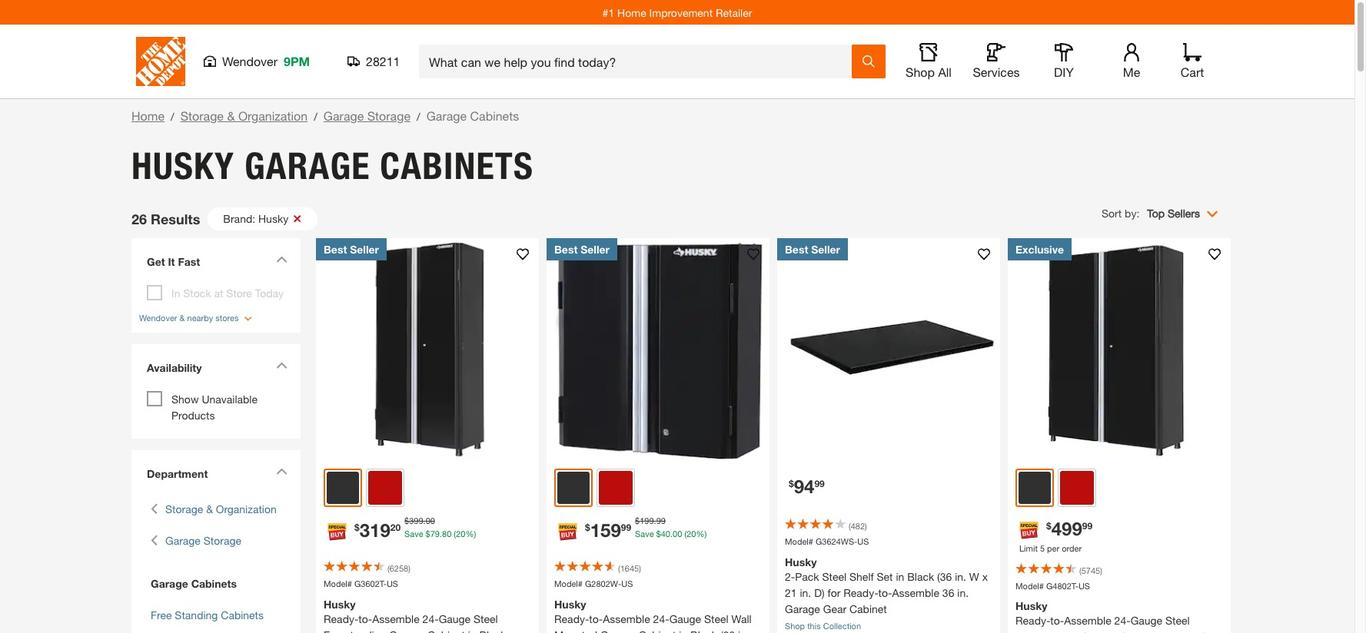 Task type: describe. For each thing, give the bounding box(es) containing it.
black image for 499
[[1019, 472, 1051, 505]]

#1
[[603, 6, 615, 19]]

wall
[[732, 613, 752, 626]]

shop all button
[[904, 43, 954, 80]]

it
[[168, 255, 175, 268]]

seller for 159
[[581, 243, 610, 256]]

steel for 319
[[474, 613, 498, 626]]

brand: husky
[[223, 212, 289, 225]]

w
[[970, 570, 980, 583]]

gear
[[824, 603, 847, 616]]

model# up 'pack'
[[785, 537, 814, 547]]

$ for 499
[[1047, 521, 1052, 532]]

159
[[590, 520, 621, 541]]

unavailable
[[202, 393, 258, 406]]

assemble inside husky 2-pack steel shelf set in black (36 in. w x 21 in. d) for ready-to-assemble 36 in. garage gear cabinet shop this collection
[[893, 586, 940, 600]]

wendover for wendover & nearby stores
[[139, 313, 177, 323]]

shop inside button
[[906, 65, 935, 79]]

per
[[1048, 544, 1060, 554]]

model# g2802w-us
[[555, 579, 633, 589]]

save for 319
[[405, 529, 423, 539]]

shop this collection link
[[785, 621, 861, 631]]

store
[[226, 287, 252, 300]]

gauge for 159
[[670, 613, 702, 626]]

20 for 159
[[687, 529, 696, 539]]

ready- inside husky 2-pack steel shelf set in black (36 in. w x 21 in. d) for ready-to-assemble 36 in. garage gear cabinet shop this collection
[[844, 586, 879, 600]]

garage cabinets link
[[147, 576, 285, 592]]

garage inside garage cabinets link
[[151, 578, 188, 591]]

5
[[1041, 544, 1045, 554]]

20 for 319
[[456, 529, 466, 539]]

5745
[[1082, 566, 1101, 576]]

garage inside husky ready-to-assemble 24-gauge steel freestanding garage cabinet in blac
[[389, 629, 425, 634]]

sellers
[[1168, 207, 1201, 220]]

(36
[[938, 570, 952, 583]]

free
[[151, 609, 172, 622]]

get
[[147, 255, 165, 268]]

stock
[[183, 287, 211, 300]]

$ for 399
[[405, 516, 409, 526]]

d)
[[815, 586, 825, 600]]

model# for 499
[[1016, 581, 1044, 591]]

) for 319
[[408, 564, 411, 574]]

26 results
[[132, 210, 200, 227]]

(28
[[721, 629, 735, 634]]

storage down storage & organization
[[204, 535, 242, 548]]

in. right "36"
[[958, 586, 969, 600]]

in
[[172, 287, 180, 300]]

1645
[[620, 564, 639, 574]]

in. left d)
[[800, 586, 812, 600]]

model# g3602t-us
[[324, 579, 398, 589]]

brand:
[[223, 212, 255, 225]]

best for 319
[[324, 243, 347, 256]]

home link
[[132, 108, 165, 123]]

model# for 159
[[555, 579, 583, 589]]

3 / from the left
[[417, 110, 420, 123]]

availability link
[[139, 352, 293, 388]]

garage inside husky ready-to-assemble 24-gauge steel wall mounted garage cabinet in black (28 in
[[601, 629, 636, 634]]

husky ready-to-assemble 24-gauge steel freestanding garage cabinet in blac
[[324, 598, 506, 634]]

set
[[877, 570, 893, 583]]

order
[[1062, 544, 1082, 554]]

( 482 )
[[849, 521, 867, 531]]

$ 159 99
[[585, 520, 631, 541]]

cabinet inside husky 2-pack steel shelf set in black (36 in. w x 21 in. d) for ready-to-assemble 36 in. garage gear cabinet shop this collection
[[850, 603, 887, 616]]

husky ready-to-assemble 24-gauge steel wall mounted garage cabinet in black (28 in
[[555, 598, 752, 634]]

shop all
[[906, 65, 952, 79]]

ready- for 319
[[324, 613, 359, 626]]

$ 199 . 99 save $ 40 . 00 ( 20 %)
[[635, 516, 707, 539]]

storage right back caret icon on the bottom left of page
[[165, 503, 203, 516]]

freestanding for 499
[[1016, 631, 1079, 634]]

garage cabinets
[[151, 578, 237, 591]]

steel inside husky 2-pack steel shelf set in black (36 in. w x 21 in. d) for ready-to-assemble 36 in. garage gear cabinet shop this collection
[[823, 570, 847, 583]]

( for ( 1645 )
[[618, 564, 620, 574]]

1 / from the left
[[171, 110, 174, 123]]

cart link
[[1176, 43, 1210, 80]]

assemble for 159
[[603, 613, 650, 626]]

24- for 319
[[423, 613, 439, 626]]

ready- for 159
[[555, 613, 589, 626]]

caret icon image for availability
[[276, 362, 288, 369]]

( inside $ 199 . 99 save $ 40 . 00 ( 20 %)
[[685, 529, 687, 539]]

( for ( 5745 )
[[1080, 566, 1082, 576]]

28211
[[366, 54, 400, 68]]

0 horizontal spatial garage storage link
[[165, 533, 242, 549]]

in stock at store today
[[172, 287, 284, 300]]

80
[[442, 529, 452, 539]]

( 5745 )
[[1080, 566, 1103, 576]]

36
[[943, 586, 955, 600]]

best for 159
[[555, 243, 578, 256]]

standing
[[175, 609, 218, 622]]

2 / from the left
[[314, 110, 317, 123]]

steel for 159
[[704, 613, 729, 626]]

red image for 499
[[1061, 471, 1094, 505]]

in stock at store today link
[[172, 287, 284, 300]]

79
[[430, 529, 440, 539]]

department link
[[139, 458, 293, 490]]

ready-to-assemble 24-gauge steel freestanding garage cabinet in black (36.6 in. w x 72 in. h x 18.3 in. d) image
[[316, 238, 539, 461]]

the home depot logo image
[[136, 37, 185, 86]]

x
[[983, 570, 988, 583]]

husky for husky garage cabinets
[[132, 144, 235, 188]]

show
[[172, 393, 199, 406]]

$ 94 99
[[789, 476, 825, 498]]

by:
[[1125, 207, 1140, 220]]

this
[[808, 621, 821, 631]]

) for 159
[[639, 564, 641, 574]]

best seller for 319
[[324, 243, 379, 256]]

free standing cabinets
[[151, 609, 264, 622]]

improvement
[[650, 6, 713, 19]]

limit
[[1020, 544, 1038, 554]]

28211 button
[[348, 54, 401, 69]]

99 inside $ 199 . 99 save $ 40 . 00 ( 20 %)
[[657, 516, 666, 526]]

back caret image
[[151, 501, 158, 518]]

g3624ws-
[[816, 537, 858, 547]]

husky for husky ready-to-assemble 24-gauge steel freestanding garage cabinet in blac
[[324, 598, 356, 611]]

department
[[147, 468, 208, 481]]

wendover for wendover 9pm
[[222, 54, 278, 68]]

garage inside "garage storage" link
[[165, 535, 201, 548]]

482
[[851, 521, 865, 531]]

all
[[939, 65, 952, 79]]

in inside husky 2-pack steel shelf set in black (36 in. w x 21 in. d) for ready-to-assemble 36 in. garage gear cabinet shop this collection
[[896, 570, 905, 583]]

& for storage & organization
[[206, 503, 213, 516]]

best seller for 159
[[555, 243, 610, 256]]

to- for 319
[[359, 613, 372, 626]]

red image for 319
[[368, 471, 402, 505]]

ready- for 499
[[1016, 615, 1051, 628]]

show unavailable products link
[[172, 393, 258, 422]]

6258
[[390, 564, 408, 574]]

ready-to-assemble 24-gauge steel freestanding garage cabinet in black (48 in. w x 72 in. h x 18 in. d) image
[[1008, 238, 1231, 461]]

00 inside $ 399 . 00 save $ 79 . 80 ( 20 %)
[[426, 516, 435, 526]]

shop inside husky 2-pack steel shelf set in black (36 in. w x 21 in. d) for ready-to-assemble 36 in. garage gear cabinet shop this collection
[[785, 621, 805, 631]]

diy
[[1055, 65, 1074, 79]]

0 vertical spatial storage & organization link
[[180, 108, 308, 123]]

& for wendover & nearby stores
[[180, 313, 185, 323]]

#1 home improvement retailer
[[603, 6, 752, 19]]

sort by: top sellers
[[1102, 207, 1201, 220]]

pack
[[795, 570, 820, 583]]

storage right home 'link'
[[180, 108, 224, 123]]

storage down 28211 at the top left
[[367, 108, 411, 123]]

3 seller from the left
[[812, 243, 841, 256]]



Task type: locate. For each thing, give the bounding box(es) containing it.
1 horizontal spatial garage storage link
[[324, 108, 411, 123]]

1 horizontal spatial black image
[[558, 472, 590, 505]]

%) right 80
[[466, 529, 476, 539]]

2 best seller from the left
[[555, 243, 610, 256]]

ready-
[[844, 586, 879, 600], [324, 613, 359, 626], [555, 613, 589, 626], [1016, 615, 1051, 628]]

0 horizontal spatial save
[[405, 529, 423, 539]]

husky right brand:
[[258, 212, 289, 225]]

seller for 319
[[350, 243, 379, 256]]

red image
[[599, 471, 633, 505]]

wendover down in at left
[[139, 313, 177, 323]]

to- inside husky ready-to-assemble 24-gauge steel wall mounted garage cabinet in black (28 in
[[589, 613, 603, 626]]

fast
[[178, 255, 200, 268]]

1 horizontal spatial %)
[[696, 529, 707, 539]]

0 horizontal spatial gauge
[[439, 613, 471, 626]]

1 vertical spatial organization
[[216, 503, 277, 516]]

2 seller from the left
[[581, 243, 610, 256]]

organization down wendover 9pm
[[238, 108, 308, 123]]

gauge inside husky ready-to-assemble 24-gauge steel freestanding garage cabinet in black (4
[[1131, 615, 1163, 628]]

g3602t-
[[355, 579, 387, 589]]

( for ( 6258 )
[[388, 564, 390, 574]]

red image up $ 499 99
[[1061, 471, 1094, 505]]

caret icon image up today
[[276, 256, 288, 263]]

( inside $ 399 . 00 save $ 79 . 80 ( 20 %)
[[454, 529, 456, 539]]

00 inside $ 199 . 99 save $ 40 . 00 ( 20 %)
[[673, 529, 682, 539]]

1 caret icon image from the top
[[276, 256, 288, 263]]

to- inside husky ready-to-assemble 24-gauge steel freestanding garage cabinet in blac
[[359, 613, 372, 626]]

ready- up mounted
[[555, 613, 589, 626]]

shop left this
[[785, 621, 805, 631]]

1 horizontal spatial black
[[908, 570, 935, 583]]

) up husky ready-to-assemble 24-gauge steel freestanding garage cabinet in black (4
[[1101, 566, 1103, 576]]

red image up $ 319 20
[[368, 471, 402, 505]]

2 caret icon image from the top
[[276, 362, 288, 369]]

$ inside $ 94 99
[[789, 478, 794, 490]]

garage
[[324, 108, 364, 123], [427, 108, 467, 123], [244, 144, 370, 188], [165, 535, 201, 548], [151, 578, 188, 591], [785, 603, 821, 616], [389, 629, 425, 634], [601, 629, 636, 634], [1082, 631, 1117, 634]]

caret icon image up storage & organization
[[276, 468, 288, 475]]

to- inside husky 2-pack steel shelf set in black (36 in. w x 21 in. d) for ready-to-assemble 36 in. garage gear cabinet shop this collection
[[879, 586, 893, 600]]

free standing cabinets link
[[151, 609, 264, 622]]

2 vertical spatial caret icon image
[[276, 468, 288, 475]]

0 vertical spatial shop
[[906, 65, 935, 79]]

24- for 499
[[1115, 615, 1131, 628]]

steel inside husky ready-to-assemble 24-gauge steel freestanding garage cabinet in blac
[[474, 613, 498, 626]]

( up model# g3602t-us
[[388, 564, 390, 574]]

2 horizontal spatial black image
[[1019, 472, 1051, 505]]

1 horizontal spatial shop
[[906, 65, 935, 79]]

us down the 1645
[[622, 579, 633, 589]]

) up model# g3624ws-us
[[865, 521, 867, 531]]

ready- inside husky ready-to-assemble 24-gauge steel freestanding garage cabinet in black (4
[[1016, 615, 1051, 628]]

model# left g2802w-
[[555, 579, 583, 589]]

caret icon image inside availability link
[[276, 362, 288, 369]]

assemble inside husky ready-to-assemble 24-gauge steel wall mounted garage cabinet in black (28 in
[[603, 613, 650, 626]]

2 vertical spatial &
[[206, 503, 213, 516]]

2 save from the left
[[635, 529, 654, 539]]

black image left red image
[[558, 472, 590, 505]]

1 horizontal spatial 20
[[456, 529, 466, 539]]

$
[[789, 478, 794, 490], [405, 516, 409, 526], [635, 516, 640, 526], [1047, 521, 1052, 532], [355, 522, 360, 533], [585, 522, 590, 533], [426, 529, 430, 539], [657, 529, 661, 539]]

us for 159
[[622, 579, 633, 589]]

99 for 94
[[815, 478, 825, 490]]

1 vertical spatial 00
[[673, 529, 682, 539]]

red image
[[368, 471, 402, 505], [1061, 471, 1094, 505]]

0 horizontal spatial /
[[171, 110, 174, 123]]

ready- down model# g4802t-us
[[1016, 615, 1051, 628]]

save for 159
[[635, 529, 654, 539]]

0 horizontal spatial &
[[180, 313, 185, 323]]

products
[[172, 409, 215, 422]]

steel for 499
[[1166, 615, 1190, 628]]

1 horizontal spatial 24-
[[653, 613, 670, 626]]

model# g4802t-us
[[1016, 581, 1091, 591]]

assemble for 319
[[372, 613, 420, 626]]

me button
[[1107, 43, 1157, 80]]

diy button
[[1040, 43, 1089, 80]]

ready- down model# g3602t-us
[[324, 613, 359, 626]]

wendover
[[222, 54, 278, 68], [139, 313, 177, 323]]

%)
[[466, 529, 476, 539], [696, 529, 707, 539]]

0 vertical spatial wendover
[[222, 54, 278, 68]]

( down order on the right of page
[[1080, 566, 1082, 576]]

in.
[[955, 570, 967, 583], [800, 586, 812, 600], [958, 586, 969, 600]]

0 vertical spatial 00
[[426, 516, 435, 526]]

wendover left 9pm on the top
[[222, 54, 278, 68]]

home down the home depot logo
[[132, 108, 165, 123]]

26
[[132, 210, 147, 227]]

husky garage cabinets
[[132, 144, 534, 188]]

cabinet inside husky ready-to-assemble 24-gauge steel freestanding garage cabinet in blac
[[428, 629, 465, 634]]

0 horizontal spatial seller
[[350, 243, 379, 256]]

cart
[[1181, 65, 1205, 79]]

retailer
[[716, 6, 752, 19]]

0 vertical spatial organization
[[238, 108, 308, 123]]

& left "nearby"
[[180, 313, 185, 323]]

to- down model# g4802t-us
[[1051, 615, 1065, 628]]

) for 499
[[1101, 566, 1103, 576]]

& down wendover 9pm
[[227, 108, 235, 123]]

3 black image from the left
[[1019, 472, 1051, 505]]

home right #1
[[618, 6, 647, 19]]

husky inside husky ready-to-assemble 24-gauge steel freestanding garage cabinet in blac
[[324, 598, 356, 611]]

1 vertical spatial storage & organization link
[[165, 501, 277, 518]]

2 horizontal spatial 20
[[687, 529, 696, 539]]

199
[[640, 516, 654, 526]]

0 horizontal spatial shop
[[785, 621, 805, 631]]

assemble down g3602t- at the bottom left of page
[[372, 613, 420, 626]]

freestanding for 319
[[324, 629, 386, 634]]

1 best seller from the left
[[324, 243, 379, 256]]

at
[[214, 287, 223, 300]]

garage inside husky ready-to-assemble 24-gauge steel freestanding garage cabinet in black (4
[[1082, 631, 1117, 634]]

0 horizontal spatial black image
[[327, 472, 359, 505]]

99 inside $ 94 99
[[815, 478, 825, 490]]

gauge for 499
[[1131, 615, 1163, 628]]

in inside husky ready-to-assemble 24-gauge steel wall mounted garage cabinet in black (28 in
[[679, 629, 688, 634]]

2 horizontal spatial /
[[417, 110, 420, 123]]

husky for husky ready-to-assemble 24-gauge steel freestanding garage cabinet in black (4
[[1016, 600, 1048, 613]]

2 best from the left
[[555, 243, 578, 256]]

husky for husky 2-pack steel shelf set in black (36 in. w x 21 in. d) for ready-to-assemble 36 in. garage gear cabinet shop this collection
[[785, 556, 817, 569]]

husky up mounted
[[555, 598, 586, 611]]

assemble for 499
[[1065, 615, 1112, 628]]

storage
[[180, 108, 224, 123], [367, 108, 411, 123], [165, 503, 203, 516], [204, 535, 242, 548]]

stores
[[216, 313, 239, 323]]

ready- inside husky ready-to-assemble 24-gauge steel freestanding garage cabinet in blac
[[324, 613, 359, 626]]

ready-to-assemble 24-gauge steel wall mounted garage cabinet in black (28 in. w x 29.7 in. h x 12 in. d) image
[[547, 238, 770, 461]]

black inside husky ready-to-assemble 24-gauge steel freestanding garage cabinet in black (4
[[1172, 631, 1199, 634]]

0 horizontal spatial %)
[[466, 529, 476, 539]]

94
[[794, 476, 815, 498]]

get it fast link
[[139, 246, 293, 281]]

freestanding down model# g3602t-us
[[324, 629, 386, 634]]

black inside husky 2-pack steel shelf set in black (36 in. w x 21 in. d) for ready-to-assemble 36 in. garage gear cabinet shop this collection
[[908, 570, 935, 583]]

g2802w-
[[585, 579, 622, 589]]

1 seller from the left
[[350, 243, 379, 256]]

1 save from the left
[[405, 529, 423, 539]]

organization
[[238, 108, 308, 123], [216, 503, 277, 516]]

1 horizontal spatial save
[[635, 529, 654, 539]]

$ for 319
[[355, 522, 360, 533]]

24- inside husky ready-to-assemble 24-gauge steel freestanding garage cabinet in black (4
[[1115, 615, 1131, 628]]

steel inside husky ready-to-assemble 24-gauge steel freestanding garage cabinet in black (4
[[1166, 615, 1190, 628]]

319
[[360, 520, 390, 541]]

0 horizontal spatial 24-
[[423, 613, 439, 626]]

husky down model# g4802t-us
[[1016, 600, 1048, 613]]

2 black image from the left
[[558, 472, 590, 505]]

1 black image from the left
[[327, 472, 359, 505]]

( up g3624ws-
[[849, 521, 851, 531]]

us for 499
[[1079, 581, 1091, 591]]

husky inside button
[[258, 212, 289, 225]]

1 horizontal spatial seller
[[581, 243, 610, 256]]

storage & organization link
[[180, 108, 308, 123], [165, 501, 277, 518]]

cabinet
[[850, 603, 887, 616], [428, 629, 465, 634], [639, 629, 676, 634], [1120, 631, 1157, 634]]

save down 399
[[405, 529, 423, 539]]

limit 5 per order
[[1020, 544, 1082, 554]]

0 horizontal spatial red image
[[368, 471, 402, 505]]

ready- down shelf
[[844, 586, 879, 600]]

) down 199
[[639, 564, 641, 574]]

save inside $ 199 . 99 save $ 40 . 00 ( 20 %)
[[635, 529, 654, 539]]

gauge inside husky ready-to-assemble 24-gauge steel wall mounted garage cabinet in black (28 in
[[670, 613, 702, 626]]

to- up mounted
[[589, 613, 603, 626]]

1 vertical spatial shop
[[785, 621, 805, 631]]

20 inside $ 319 20
[[390, 522, 401, 533]]

0 horizontal spatial freestanding
[[324, 629, 386, 634]]

save down 199
[[635, 529, 654, 539]]

husky inside husky 2-pack steel shelf set in black (36 in. w x 21 in. d) for ready-to-assemble 36 in. garage gear cabinet shop this collection
[[785, 556, 817, 569]]

husky for husky ready-to-assemble 24-gauge steel wall mounted garage cabinet in black (28 in
[[555, 598, 586, 611]]

0 vertical spatial garage storage link
[[324, 108, 411, 123]]

wendover 9pm
[[222, 54, 310, 68]]

1 horizontal spatial freestanding
[[1016, 631, 1079, 634]]

seller
[[350, 243, 379, 256], [581, 243, 610, 256], [812, 243, 841, 256]]

1 horizontal spatial 00
[[673, 529, 682, 539]]

shop
[[906, 65, 935, 79], [785, 621, 805, 631]]

00 up the 79
[[426, 516, 435, 526]]

24-
[[423, 613, 439, 626], [653, 613, 670, 626], [1115, 615, 1131, 628]]

services
[[973, 65, 1020, 79]]

organization down department link
[[216, 503, 277, 516]]

20 right 40
[[687, 529, 696, 539]]

top
[[1148, 207, 1165, 220]]

24- for 159
[[653, 613, 670, 626]]

0 horizontal spatial black
[[691, 629, 718, 634]]

( right 40
[[685, 529, 687, 539]]

assemble down g4802t- on the bottom of the page
[[1065, 615, 1112, 628]]

caret icon image
[[276, 256, 288, 263], [276, 362, 288, 369], [276, 468, 288, 475]]

husky up 'pack'
[[785, 556, 817, 569]]

3 caret icon image from the top
[[276, 468, 288, 475]]

00 right 40
[[673, 529, 682, 539]]

storage & organization link down wendover 9pm
[[180, 108, 308, 123]]

1 horizontal spatial gauge
[[670, 613, 702, 626]]

$ 319 20
[[355, 520, 401, 541]]

to- down set
[[879, 586, 893, 600]]

to- for 159
[[589, 613, 603, 626]]

husky
[[132, 144, 235, 188], [258, 212, 289, 225], [785, 556, 817, 569], [324, 598, 356, 611], [555, 598, 586, 611], [1016, 600, 1048, 613]]

) up husky ready-to-assemble 24-gauge steel freestanding garage cabinet in blac
[[408, 564, 411, 574]]

1 horizontal spatial wendover
[[222, 54, 278, 68]]

%) inside $ 399 . 00 save $ 79 . 80 ( 20 %)
[[466, 529, 476, 539]]

99 inside $ 499 99
[[1083, 521, 1093, 532]]

0 horizontal spatial wendover
[[139, 313, 177, 323]]

20 right 80
[[456, 529, 466, 539]]

garage inside husky 2-pack steel shelf set in black (36 in. w x 21 in. d) for ready-to-assemble 36 in. garage gear cabinet shop this collection
[[785, 603, 821, 616]]

$ inside $ 319 20
[[355, 522, 360, 533]]

black image for 319
[[327, 472, 359, 505]]

20 left 399
[[390, 522, 401, 533]]

$ inside $ 159 99
[[585, 522, 590, 533]]

3 best seller from the left
[[785, 243, 841, 256]]

assemble inside husky ready-to-assemble 24-gauge steel freestanding garage cabinet in blac
[[372, 613, 420, 626]]

%) for 159
[[696, 529, 707, 539]]

0 vertical spatial home
[[618, 6, 647, 19]]

2 horizontal spatial 24-
[[1115, 615, 1131, 628]]

1 vertical spatial home
[[132, 108, 165, 123]]

2 horizontal spatial gauge
[[1131, 615, 1163, 628]]

in. left w
[[955, 570, 967, 583]]

freestanding down model# g4802t-us
[[1016, 631, 1079, 634]]

0 horizontal spatial home
[[132, 108, 165, 123]]

freestanding inside husky ready-to-assemble 24-gauge steel freestanding garage cabinet in black (4
[[1016, 631, 1079, 634]]

save inside $ 399 . 00 save $ 79 . 80 ( 20 %)
[[405, 529, 423, 539]]

black inside husky ready-to-assemble 24-gauge steel wall mounted garage cabinet in black (28 in
[[691, 629, 718, 634]]

3 best from the left
[[785, 243, 809, 256]]

40
[[661, 529, 671, 539]]

home
[[618, 6, 647, 19], [132, 108, 165, 123]]

garage storage link down storage & organization
[[165, 533, 242, 549]]

us down ( 5745 )
[[1079, 581, 1091, 591]]

cabinet inside husky ready-to-assemble 24-gauge steel freestanding garage cabinet in black (4
[[1120, 631, 1157, 634]]

exclusive
[[1016, 243, 1064, 256]]

gauge
[[439, 613, 471, 626], [670, 613, 702, 626], [1131, 615, 1163, 628]]

caret icon image for get it fast
[[276, 256, 288, 263]]

mounted
[[555, 629, 598, 634]]

assemble left "36"
[[893, 586, 940, 600]]

to- down model# g3602t-us
[[359, 613, 372, 626]]

g4802t-
[[1047, 581, 1079, 591]]

to- inside husky ready-to-assemble 24-gauge steel freestanding garage cabinet in black (4
[[1051, 615, 1065, 628]]

9pm
[[284, 54, 310, 68]]

What can we help you find today? search field
[[429, 45, 851, 78]]

black image
[[327, 472, 359, 505], [558, 472, 590, 505], [1019, 472, 1051, 505]]

0 horizontal spatial 20
[[390, 522, 401, 533]]

0 vertical spatial caret icon image
[[276, 256, 288, 263]]

us for 319
[[387, 579, 398, 589]]

1 vertical spatial garage storage link
[[165, 533, 242, 549]]

model# left g4802t- on the bottom of the page
[[1016, 581, 1044, 591]]

us down '6258'
[[387, 579, 398, 589]]

99 inside $ 159 99
[[621, 522, 631, 533]]

0 horizontal spatial best seller
[[324, 243, 379, 256]]

husky 2-pack steel shelf set in black (36 in. w x 21 in. d) for ready-to-assemble 36 in. garage gear cabinet shop this collection
[[785, 556, 988, 631]]

ready- inside husky ready-to-assemble 24-gauge steel wall mounted garage cabinet in black (28 in
[[555, 613, 589, 626]]

( right 80
[[454, 529, 456, 539]]

husky ready-to-assemble 24-gauge steel freestanding garage cabinet in black (4
[[1016, 600, 1216, 634]]

in inside husky ready-to-assemble 24-gauge steel freestanding garage cabinet in black (4
[[1160, 631, 1169, 634]]

$ 499 99
[[1047, 518, 1093, 540]]

1 best from the left
[[324, 243, 347, 256]]

freestanding inside husky ready-to-assemble 24-gauge steel freestanding garage cabinet in blac
[[324, 629, 386, 634]]

availability
[[147, 361, 202, 375]]

sort
[[1102, 207, 1122, 220]]

black image up $ 499 99
[[1019, 472, 1051, 505]]

( up g2802w-
[[618, 564, 620, 574]]

to- for 499
[[1051, 615, 1065, 628]]

assemble down g2802w-
[[603, 613, 650, 626]]

in
[[896, 570, 905, 583], [468, 629, 477, 634], [679, 629, 688, 634], [1160, 631, 1169, 634]]

24- inside husky ready-to-assemble 24-gauge steel wall mounted garage cabinet in black (28 in
[[653, 613, 670, 626]]

20 inside $ 199 . 99 save $ 40 . 00 ( 20 %)
[[687, 529, 696, 539]]

garage storage link down 28211 button
[[324, 108, 411, 123]]

99 for 159
[[621, 522, 631, 533]]

1 horizontal spatial best
[[555, 243, 578, 256]]

2-pack steel shelf set in black (36 in. w x 21 in. d) for ready-to-assemble 36 in. garage gear cabinet image
[[778, 238, 1001, 461]]

husky inside husky ready-to-assemble 24-gauge steel wall mounted garage cabinet in black (28 in
[[555, 598, 586, 611]]

( 1645 )
[[618, 564, 641, 574]]

model# for 319
[[324, 579, 352, 589]]

2 horizontal spatial black
[[1172, 631, 1199, 634]]

0 horizontal spatial 00
[[426, 516, 435, 526]]

1 horizontal spatial red image
[[1061, 471, 1094, 505]]

1 horizontal spatial best seller
[[555, 243, 610, 256]]

2 horizontal spatial &
[[227, 108, 235, 123]]

freestanding
[[324, 629, 386, 634], [1016, 631, 1079, 634]]

$ for 199
[[635, 516, 640, 526]]

2 horizontal spatial best seller
[[785, 243, 841, 256]]

499
[[1052, 518, 1083, 540]]

0 vertical spatial &
[[227, 108, 235, 123]]

( for ( 482 )
[[849, 521, 851, 531]]

brand: husky button
[[208, 208, 318, 231]]

gauge inside husky ready-to-assemble 24-gauge steel freestanding garage cabinet in blac
[[439, 613, 471, 626]]

0 horizontal spatial best
[[324, 243, 347, 256]]

1 horizontal spatial /
[[314, 110, 317, 123]]

assemble inside husky ready-to-assemble 24-gauge steel freestanding garage cabinet in black (4
[[1065, 615, 1112, 628]]

1 vertical spatial wendover
[[139, 313, 177, 323]]

husky up "results" on the top left
[[132, 144, 235, 188]]

$ inside $ 499 99
[[1047, 521, 1052, 532]]

$ for 159
[[585, 522, 590, 533]]

wendover & nearby stores
[[139, 313, 239, 323]]

services button
[[972, 43, 1021, 80]]

shelf
[[850, 570, 874, 583]]

storage & organization
[[165, 503, 277, 516]]

caret icon image inside department link
[[276, 468, 288, 475]]

caret icon image down today
[[276, 362, 288, 369]]

shop left all
[[906, 65, 935, 79]]

1 horizontal spatial &
[[206, 503, 213, 516]]

2 horizontal spatial seller
[[812, 243, 841, 256]]

99 for 499
[[1083, 521, 1093, 532]]

$ for 94
[[789, 478, 794, 490]]

1 red image from the left
[[368, 471, 402, 505]]

caret icon image inside get it fast link
[[276, 256, 288, 263]]

best seller
[[324, 243, 379, 256], [555, 243, 610, 256], [785, 243, 841, 256]]

husky down model# g3602t-us
[[324, 598, 356, 611]]

2 %) from the left
[[696, 529, 707, 539]]

back caret image
[[151, 533, 158, 549]]

black image up $ 319 20
[[327, 472, 359, 505]]

%) for 319
[[466, 529, 476, 539]]

99
[[815, 478, 825, 490], [657, 516, 666, 526], [1083, 521, 1093, 532], [621, 522, 631, 533]]

%) inside $ 199 . 99 save $ 40 . 00 ( 20 %)
[[696, 529, 707, 539]]

1 vertical spatial caret icon image
[[276, 362, 288, 369]]

husky inside husky ready-to-assemble 24-gauge steel freestanding garage cabinet in black (4
[[1016, 600, 1048, 613]]

1 horizontal spatial home
[[618, 6, 647, 19]]

%) right 40
[[696, 529, 707, 539]]

( 6258 )
[[388, 564, 411, 574]]

us down 482
[[858, 537, 869, 547]]

steel inside husky ready-to-assemble 24-gauge steel wall mounted garage cabinet in black (28 in
[[704, 613, 729, 626]]

model#
[[785, 537, 814, 547], [324, 579, 352, 589], [555, 579, 583, 589], [1016, 581, 1044, 591]]

20 inside $ 399 . 00 save $ 79 . 80 ( 20 %)
[[456, 529, 466, 539]]

cabinet inside husky ready-to-assemble 24-gauge steel wall mounted garage cabinet in black (28 in
[[639, 629, 676, 634]]

storage & organization link down department link
[[165, 501, 277, 518]]

me
[[1123, 65, 1141, 79]]

model# left g3602t- at the bottom left of page
[[324, 579, 352, 589]]

in inside husky ready-to-assemble 24-gauge steel freestanding garage cabinet in blac
[[468, 629, 477, 634]]

model# g3624ws-us
[[785, 537, 869, 547]]

2 horizontal spatial best
[[785, 243, 809, 256]]

& up garage storage
[[206, 503, 213, 516]]

1 vertical spatial &
[[180, 313, 185, 323]]

black image for 159
[[558, 472, 590, 505]]

gauge for 319
[[439, 613, 471, 626]]

24- inside husky ready-to-assemble 24-gauge steel freestanding garage cabinet in blac
[[423, 613, 439, 626]]

black
[[908, 570, 935, 583], [691, 629, 718, 634], [1172, 631, 1199, 634]]

1 %) from the left
[[466, 529, 476, 539]]

2 red image from the left
[[1061, 471, 1094, 505]]

caret icon image for department
[[276, 468, 288, 475]]

00
[[426, 516, 435, 526], [673, 529, 682, 539]]



Task type: vqa. For each thing, say whether or not it's contained in the screenshot.
& to the top
yes



